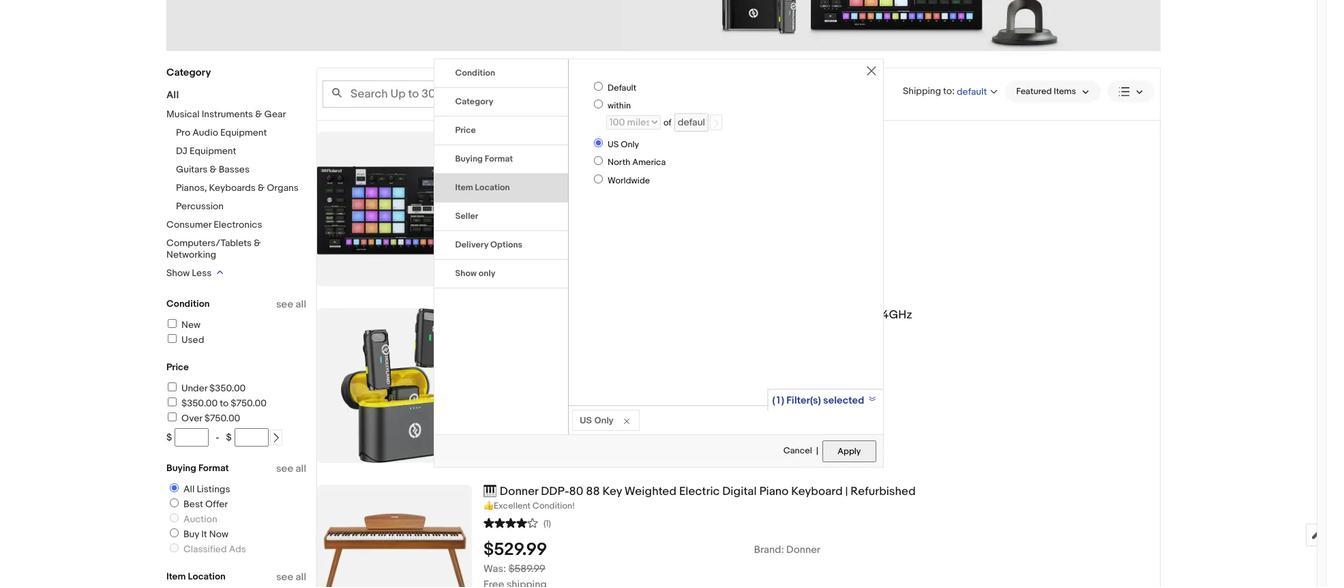 Task type: locate. For each thing, give the bounding box(es) containing it.
ebay down the hollyland
[[498, 358, 519, 370]]

buying format up all listings link
[[166, 462, 229, 474]]

all for new
[[296, 298, 306, 311]]

pro
[[176, 127, 190, 138]]

options
[[490, 239, 523, 250]]

consumer
[[166, 219, 211, 231]]

roland verselab mv-1 production studio refurbished image
[[317, 132, 472, 286]]

donner inside 🎹 donner ddp-80 88 key weighted electric digital piano keyboard | refurbished 👍excellent condition!
[[500, 485, 538, 499]]

0 vertical spatial see all
[[276, 298, 306, 311]]

$ down the over $750.00 option
[[166, 432, 172, 443]]

1 see all button from the top
[[276, 298, 306, 311]]

show left "only"
[[455, 268, 477, 279]]

price left "roland"
[[455, 125, 476, 136]]

condition
[[455, 68, 495, 79], [166, 298, 210, 310]]

2 see from the top
[[276, 462, 293, 475]]

0 horizontal spatial price
[[166, 362, 189, 373]]

4 out of 5 stars image
[[484, 516, 538, 529]]

pianos,
[[176, 182, 207, 194]]

buying format
[[455, 154, 513, 164], [166, 462, 229, 474]]

it
[[201, 529, 207, 540]]

donner right brand: in the bottom right of the page
[[786, 543, 821, 556]]

donner for 🎹
[[500, 485, 538, 499]]

within radio
[[594, 100, 603, 109]]

donner for brand:
[[786, 543, 821, 556]]

$350.00 up to
[[209, 383, 246, 394]]

hollyland
[[484, 308, 533, 322]]

location down $527.99
[[475, 182, 510, 193]]

see all button for new
[[276, 298, 306, 311]]

1 horizontal spatial buying
[[455, 154, 483, 164]]

all inside 'all musical instruments & gear pro audio equipment dj equipment guitars & basses pianos, keyboards & organs percussion consumer electronics computers/tablets & networking show less'
[[166, 89, 179, 102]]

US Only radio
[[594, 138, 603, 147]]

$ for maximum value text box
[[226, 432, 232, 443]]

2 all from the top
[[296, 462, 306, 475]]

location down classified ads link
[[188, 571, 226, 582]]

m1
[[561, 308, 574, 322]]

0 vertical spatial category
[[166, 66, 211, 79]]

Default radio
[[594, 82, 603, 91]]

0 horizontal spatial all
[[166, 89, 179, 102]]

0 vertical spatial all
[[296, 298, 306, 311]]

brand:
[[754, 543, 784, 556]]

cancel button
[[783, 440, 813, 463]]

1 horizontal spatial us
[[608, 139, 619, 150]]

refurbished right studio
[[699, 132, 764, 145]]

New checkbox
[[168, 319, 177, 328]]

0 horizontal spatial item location
[[166, 571, 226, 582]]

all
[[166, 89, 179, 102], [183, 484, 195, 495]]

best
[[183, 499, 203, 510]]

$ right -
[[226, 432, 232, 443]]

1 vertical spatial only
[[594, 415, 614, 426]]

wireless
[[577, 308, 623, 322]]

2 vertical spatial all
[[296, 571, 306, 584]]

1 vertical spatial us only
[[580, 415, 614, 426]]

all for all listings
[[183, 484, 195, 495]]

1 horizontal spatial all
[[183, 484, 195, 495]]

dj
[[176, 145, 187, 157]]

0 vertical spatial us
[[608, 139, 619, 150]]

equipment
[[220, 127, 267, 138], [190, 145, 236, 157]]

1 vertical spatial ebay refurbished
[[498, 358, 575, 370]]

location
[[475, 182, 510, 193], [188, 571, 226, 582]]

weighted
[[625, 485, 677, 499]]

1
[[594, 132, 598, 145], [777, 394, 780, 407]]

show
[[166, 267, 190, 279], [455, 268, 477, 279]]

0 horizontal spatial show
[[166, 267, 190, 279]]

america
[[632, 157, 666, 168]]

0 vertical spatial us only
[[608, 139, 639, 150]]

item
[[455, 182, 473, 193], [166, 571, 186, 582]]

👍Excellent Condition! text field
[[484, 501, 1160, 512]]

2 ebay from the top
[[498, 358, 519, 370]]

(
[[773, 394, 775, 407]]

digital
[[722, 485, 757, 499]]

1 horizontal spatial category
[[455, 96, 494, 107]]

0 vertical spatial see
[[276, 298, 293, 311]]

1 all from the top
[[296, 298, 306, 311]]

donner up 👍excellent
[[500, 485, 538, 499]]

$350.00 up over $750.00 link
[[181, 398, 218, 409]]

category up musical
[[166, 66, 211, 79]]

1 horizontal spatial buying format
[[455, 154, 513, 164]]

🎹
[[484, 485, 497, 499]]

1 up north america radio
[[594, 132, 598, 145]]

item down classified ads option
[[166, 571, 186, 582]]

1 horizontal spatial location
[[475, 182, 510, 193]]

1 vertical spatial see
[[276, 462, 293, 475]]

item left the 114
[[455, 182, 473, 193]]

all up musical
[[166, 89, 179, 102]]

2 vertical spatial see all button
[[276, 571, 306, 584]]

2 ebay refurbished from the top
[[498, 358, 575, 370]]

us only
[[608, 139, 639, 150], [580, 415, 614, 426]]

0 horizontal spatial buying
[[166, 462, 196, 474]]

0 vertical spatial price
[[455, 125, 476, 136]]

donner inside brand: donner was: $589.99
[[786, 543, 821, 556]]

0 vertical spatial donner
[[500, 485, 538, 499]]

All Listings radio
[[170, 484, 179, 492]]

0 vertical spatial only
[[621, 139, 639, 150]]

worldwide
[[608, 175, 650, 186]]

item location down classified
[[166, 571, 226, 582]]

1 horizontal spatial price
[[455, 125, 476, 136]]

$350.00
[[209, 383, 246, 394], [181, 398, 218, 409]]

over $750.00 link
[[166, 413, 240, 424]]

1 left )
[[777, 394, 780, 407]]

2 see all from the top
[[276, 462, 306, 475]]

buying up all listings option
[[166, 462, 196, 474]]

1 $ from the left
[[166, 432, 172, 443]]

$750.00 right to
[[231, 398, 267, 409]]

ebay down 114 watching
[[498, 197, 519, 209]]

see all for all listings
[[276, 462, 306, 475]]

0 vertical spatial location
[[475, 182, 510, 193]]

1 vertical spatial see all
[[276, 462, 306, 475]]

2 $ from the left
[[226, 432, 232, 443]]

1 vertical spatial category
[[455, 96, 494, 107]]

0 horizontal spatial buying format
[[166, 462, 229, 474]]

buy it now
[[183, 529, 229, 540]]

condition!
[[533, 501, 575, 511]]

0 vertical spatial buying format
[[455, 154, 513, 164]]

Classified Ads radio
[[170, 544, 179, 552]]

audio
[[192, 127, 218, 138]]

see for all listings
[[276, 462, 293, 475]]

1 vertical spatial format
[[198, 462, 229, 474]]

$589.99
[[509, 563, 546, 576]]

show down networking
[[166, 267, 190, 279]]

(1) link
[[484, 516, 551, 529]]

Apply submit
[[823, 441, 876, 463]]

1 ebay from the top
[[498, 197, 519, 209]]

format
[[485, 154, 513, 164], [198, 462, 229, 474]]

0 horizontal spatial $
[[166, 432, 172, 443]]

👍excellent
[[484, 501, 531, 511]]

1 horizontal spatial donner
[[786, 543, 821, 556]]

1 see from the top
[[276, 298, 293, 311]]

0 vertical spatial see all button
[[276, 298, 306, 311]]

watching
[[499, 179, 541, 192]]

piano
[[759, 485, 789, 499]]

1 vertical spatial buying format
[[166, 462, 229, 474]]

1 vertical spatial ebay
[[498, 358, 519, 370]]

0 vertical spatial condition
[[455, 68, 495, 79]]

only
[[479, 268, 496, 279]]

0 horizontal spatial donner
[[500, 485, 538, 499]]

1 vertical spatial all
[[296, 462, 306, 475]]

buying format down "roland"
[[455, 154, 513, 164]]

category up "roland"
[[455, 96, 494, 107]]

format up listings
[[198, 462, 229, 474]]

🎹 donner ddp-80 88 key weighted electric digital piano keyboard | refurbished 👍excellent condition!
[[484, 485, 916, 511]]

hollyland lark m1 wireless lavalier microphone, noise cancellation 656ft 2.4ghz
[[484, 308, 912, 322]]

North America radio
[[594, 156, 603, 165]]

guitars
[[176, 164, 208, 175]]

1 ebay refurbished from the top
[[498, 197, 575, 209]]

under $350.00 link
[[166, 383, 246, 394]]

0 vertical spatial ebay refurbished
[[498, 197, 575, 209]]

1 vertical spatial 1
[[777, 394, 780, 407]]

item location
[[455, 182, 510, 193], [166, 571, 226, 582]]

0 vertical spatial ebay
[[498, 197, 519, 209]]

1 horizontal spatial condition
[[455, 68, 495, 79]]

less
[[192, 267, 212, 279]]

-
[[216, 432, 219, 443]]

show inside 'all musical instruments & gear pro audio equipment dj equipment guitars & basses pianos, keyboards & organs percussion consumer electronics computers/tablets & networking show less'
[[166, 267, 190, 279]]

production
[[601, 132, 659, 145]]

see all
[[276, 298, 306, 311], [276, 462, 306, 475], [276, 571, 306, 584]]

0 horizontal spatial only
[[594, 415, 614, 426]]

ebay refurbished down lark at bottom left
[[498, 358, 575, 370]]

1 vertical spatial item
[[166, 571, 186, 582]]

1 vertical spatial item location
[[166, 571, 226, 582]]

0 horizontal spatial condition
[[166, 298, 210, 310]]

price
[[455, 125, 476, 136], [166, 362, 189, 373]]

dj equipment link
[[176, 145, 236, 157]]

1 horizontal spatial $
[[226, 432, 232, 443]]

refurbished right |
[[851, 485, 916, 499]]

item location up seller
[[455, 182, 510, 193]]

0 vertical spatial equipment
[[220, 127, 267, 138]]

ebay refurbished down watching
[[498, 197, 575, 209]]

equipment down the instruments
[[220, 127, 267, 138]]

1 horizontal spatial item location
[[455, 182, 510, 193]]

0 vertical spatial all
[[166, 89, 179, 102]]

lavalier
[[625, 308, 665, 322]]

$
[[166, 432, 172, 443], [226, 432, 232, 443]]

$750.00 down $350.00 to $750.00
[[204, 413, 240, 424]]

2 vertical spatial see
[[276, 571, 293, 584]]

see for new
[[276, 298, 293, 311]]

0 horizontal spatial format
[[198, 462, 229, 474]]

ebay refurbished
[[498, 197, 575, 209], [498, 358, 575, 370]]

1 vertical spatial all
[[183, 484, 195, 495]]

all right all listings option
[[183, 484, 195, 495]]

1 vertical spatial us
[[580, 415, 592, 426]]

2 vertical spatial see all
[[276, 571, 306, 584]]

1 horizontal spatial show
[[455, 268, 477, 279]]

2 see all button from the top
[[276, 462, 306, 475]]

0 horizontal spatial us
[[580, 415, 592, 426]]

& left organs
[[258, 182, 265, 194]]

1 vertical spatial location
[[188, 571, 226, 582]]

Maximum Value text field
[[235, 428, 269, 447]]

1 vertical spatial buying
[[166, 462, 196, 474]]

Used checkbox
[[168, 334, 177, 343]]

price up under $350.00 option
[[166, 362, 189, 373]]

80
[[569, 485, 583, 499]]

& down dj equipment link
[[210, 164, 217, 175]]

1 vertical spatial condition
[[166, 298, 210, 310]]

0 horizontal spatial 1
[[594, 132, 598, 145]]

north
[[608, 157, 630, 168]]

0 vertical spatial buying
[[455, 154, 483, 164]]

buying left $527.99
[[455, 154, 483, 164]]

114
[[484, 179, 497, 192]]

computers/tablets & networking link
[[166, 237, 261, 261]]

equipment up guitars & basses link
[[190, 145, 236, 157]]

1 vertical spatial donner
[[786, 543, 821, 556]]

0 vertical spatial item
[[455, 182, 473, 193]]

0 vertical spatial format
[[485, 154, 513, 164]]

$350.00 to $750.00
[[181, 398, 267, 409]]

delivery options
[[455, 239, 523, 250]]

format down "roland"
[[485, 154, 513, 164]]

classified
[[183, 544, 227, 555]]

1 see all from the top
[[276, 298, 306, 311]]

hollyland lark m1 wireless lavalier microphone, noise cancellation 656ft 2.4ghz link
[[484, 308, 1160, 322]]

tab list
[[434, 59, 568, 289]]

guitars & basses link
[[176, 164, 250, 175]]

1 vertical spatial see all button
[[276, 462, 306, 475]]

& left "gear"
[[255, 108, 262, 120]]

0 horizontal spatial category
[[166, 66, 211, 79]]

us
[[608, 139, 619, 150], [580, 415, 592, 426]]



Task type: describe. For each thing, give the bounding box(es) containing it.
$350.00 to $750.00 link
[[166, 398, 267, 409]]

all listings
[[183, 484, 230, 495]]

keyboards
[[209, 182, 256, 194]]

within
[[608, 101, 631, 112]]

refurbished down watching
[[521, 197, 575, 209]]

selected
[[823, 394, 865, 407]]

Minimum Value text field
[[175, 428, 209, 447]]

roland verselab mv-1 production studio refurbished
[[484, 132, 764, 145]]

1 vertical spatial price
[[166, 362, 189, 373]]

keyboard
[[791, 485, 843, 499]]

best offer
[[183, 499, 228, 510]]

microphone,
[[668, 308, 735, 322]]

percussion
[[176, 201, 224, 212]]

filter(s)
[[787, 394, 821, 407]]

was:
[[484, 563, 506, 576]]

instruments
[[202, 108, 253, 120]]

musical instruments & gear link
[[166, 108, 286, 120]]

$ for minimum value text box
[[166, 432, 172, 443]]

cancellation
[[771, 308, 839, 322]]

1 horizontal spatial only
[[621, 139, 639, 150]]

see all for new
[[276, 298, 306, 311]]

organs
[[267, 182, 299, 194]]

all for all musical instruments & gear pro audio equipment dj equipment guitars & basses pianos, keyboards & organs percussion consumer electronics computers/tablets & networking show less
[[166, 89, 179, 102]]

1 horizontal spatial item
[[455, 182, 473, 193]]

computers/tablets
[[166, 237, 252, 249]]

submit price range image
[[271, 433, 281, 443]]

tab list containing condition
[[434, 59, 568, 289]]

best offer link
[[164, 499, 231, 510]]

all musical instruments & gear pro audio equipment dj equipment guitars & basses pianos, keyboards & organs percussion consumer electronics computers/tablets & networking show less
[[166, 89, 299, 279]]

show less button
[[166, 267, 223, 279]]

0 vertical spatial $350.00
[[209, 383, 246, 394]]

electronics
[[214, 219, 262, 231]]

all for all listings
[[296, 462, 306, 475]]

all listings link
[[164, 484, 233, 495]]

see all button for all listings
[[276, 462, 306, 475]]

0 horizontal spatial item
[[166, 571, 186, 582]]

hollyland lark m1 wireless lavalier microphone, noise cancellation 656ft 2.4ghz image
[[341, 308, 448, 463]]

1 vertical spatial $750.00
[[204, 413, 240, 424]]

114 watching
[[484, 179, 541, 192]]

studio
[[662, 132, 697, 145]]

refurbished down lark at bottom left
[[521, 358, 575, 370]]

consumer electronics link
[[166, 219, 262, 231]]

Buy It Now radio
[[170, 529, 179, 537]]

🎹 donner ddp-80 88 key weighted electric digital piano keyboard | refurbished image
[[317, 485, 472, 587]]

used
[[181, 334, 204, 346]]

to
[[220, 398, 229, 409]]

buy it now link
[[164, 529, 231, 540]]

auction
[[183, 514, 217, 525]]

3 see all from the top
[[276, 571, 306, 584]]

Over $750.00 checkbox
[[168, 413, 177, 422]]

)
[[782, 394, 784, 407]]

ddp-
[[541, 485, 569, 499]]

new link
[[166, 319, 201, 331]]

pro audio equipment link
[[176, 127, 267, 138]]

88
[[586, 485, 600, 499]]

now
[[209, 529, 229, 540]]

musical
[[166, 108, 200, 120]]

north america
[[608, 157, 666, 168]]

gear
[[264, 108, 286, 120]]

Under $350.00 checkbox
[[168, 383, 177, 392]]

Worldwide radio
[[594, 174, 603, 183]]

3 see from the top
[[276, 571, 293, 584]]

$350.00 to $750.00 checkbox
[[168, 398, 177, 407]]

noise
[[737, 308, 768, 322]]

Best Offer radio
[[170, 499, 179, 507]]

offer
[[205, 499, 228, 510]]

2.4ghz
[[872, 308, 912, 322]]

classified ads
[[183, 544, 246, 555]]

3 all from the top
[[296, 571, 306, 584]]

auction link
[[164, 514, 220, 525]]

lark
[[536, 308, 558, 322]]

brand: donner was: $589.99
[[484, 543, 821, 576]]

1 vertical spatial equipment
[[190, 145, 236, 157]]

(1)
[[544, 518, 551, 529]]

1 vertical spatial $350.00
[[181, 398, 218, 409]]

listings
[[197, 484, 230, 495]]

of
[[664, 118, 672, 129]]

🎹 donner ddp-80 88 key weighted electric digital piano keyboard | refurbished link
[[484, 485, 1160, 499]]

656ft
[[841, 308, 870, 322]]

|
[[845, 485, 848, 499]]

over
[[181, 413, 202, 424]]

ads
[[229, 544, 246, 555]]

networking
[[166, 249, 216, 261]]

3 see all button from the top
[[276, 571, 306, 584]]

1 horizontal spatial format
[[485, 154, 513, 164]]

seller
[[455, 211, 478, 222]]

new
[[181, 319, 201, 331]]

default
[[608, 83, 636, 94]]

0 vertical spatial item location
[[455, 182, 510, 193]]

0 vertical spatial 1
[[594, 132, 598, 145]]

category inside tab list
[[455, 96, 494, 107]]

refurbished inside 🎹 donner ddp-80 88 key weighted electric digital piano keyboard | refurbished 👍excellent condition!
[[851, 485, 916, 499]]

0 horizontal spatial location
[[188, 571, 226, 582]]

roland verselab mv-1 production studio refurbished link
[[484, 132, 1160, 146]]

electric
[[679, 485, 720, 499]]

roland
[[484, 132, 521, 145]]

pianos, keyboards & organs link
[[176, 182, 299, 194]]

basses
[[219, 164, 250, 175]]

$529.99
[[484, 539, 547, 561]]

classified ads link
[[164, 544, 249, 555]]

close image
[[867, 66, 876, 76]]

& down electronics
[[254, 237, 261, 249]]

mv-
[[573, 132, 594, 145]]

under $350.00
[[181, 383, 246, 394]]

percussion link
[[176, 201, 224, 212]]

under
[[181, 383, 207, 394]]

show only
[[455, 268, 496, 279]]

1 horizontal spatial 1
[[777, 394, 780, 407]]

default text field
[[674, 114, 708, 132]]

verselab
[[523, 132, 570, 145]]

used link
[[166, 334, 204, 346]]

over $750.00
[[181, 413, 240, 424]]

Auction radio
[[170, 514, 179, 522]]

0 vertical spatial $750.00
[[231, 398, 267, 409]]



Task type: vqa. For each thing, say whether or not it's contained in the screenshot.
M1
yes



